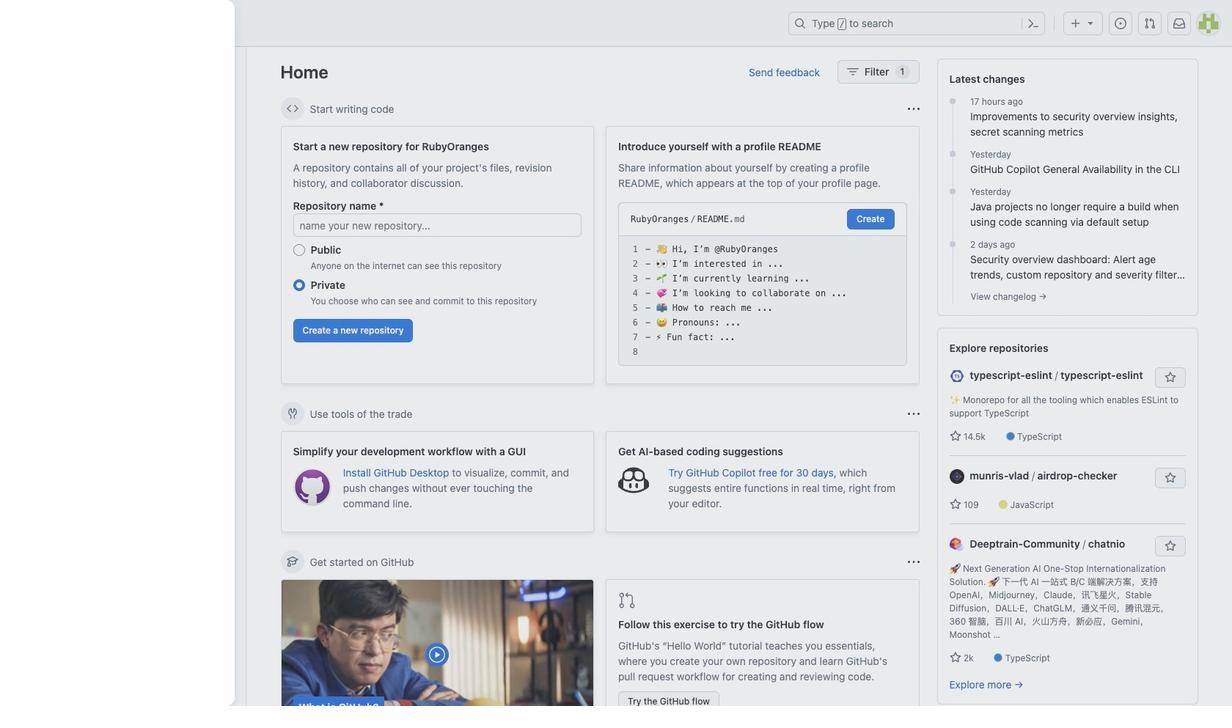 Task type: vqa. For each thing, say whether or not it's contained in the screenshot.
plus image
yes



Task type: locate. For each thing, give the bounding box(es) containing it.
0 vertical spatial star image
[[949, 430, 961, 442]]

command palette image
[[1027, 18, 1039, 29]]

notifications image
[[1173, 18, 1185, 29]]

star image
[[949, 652, 961, 664]]

explore repositories navigation
[[937, 328, 1198, 705]]

0 vertical spatial dot fill image
[[947, 95, 959, 107]]

1 star image from the top
[[949, 430, 961, 442]]

git pull request image
[[1144, 18, 1156, 29]]

1 vertical spatial star image
[[949, 499, 961, 510]]

dot fill image
[[947, 95, 959, 107], [947, 148, 959, 160], [947, 186, 959, 197]]

3 dot fill image from the top
[[947, 186, 959, 197]]

issue opened image
[[1115, 18, 1126, 29]]

star image
[[949, 430, 961, 442], [949, 499, 961, 510]]

2 vertical spatial dot fill image
[[947, 186, 959, 197]]

1 vertical spatial dot fill image
[[947, 148, 959, 160]]

2 star image from the top
[[949, 499, 961, 510]]

triangle down image
[[1085, 17, 1096, 29]]



Task type: describe. For each thing, give the bounding box(es) containing it.
1 dot fill image from the top
[[947, 95, 959, 107]]

account element
[[0, 47, 246, 706]]

2 dot fill image from the top
[[947, 148, 959, 160]]

plus image
[[1070, 18, 1082, 29]]

dot fill image
[[947, 238, 959, 250]]

explore element
[[937, 59, 1198, 706]]



